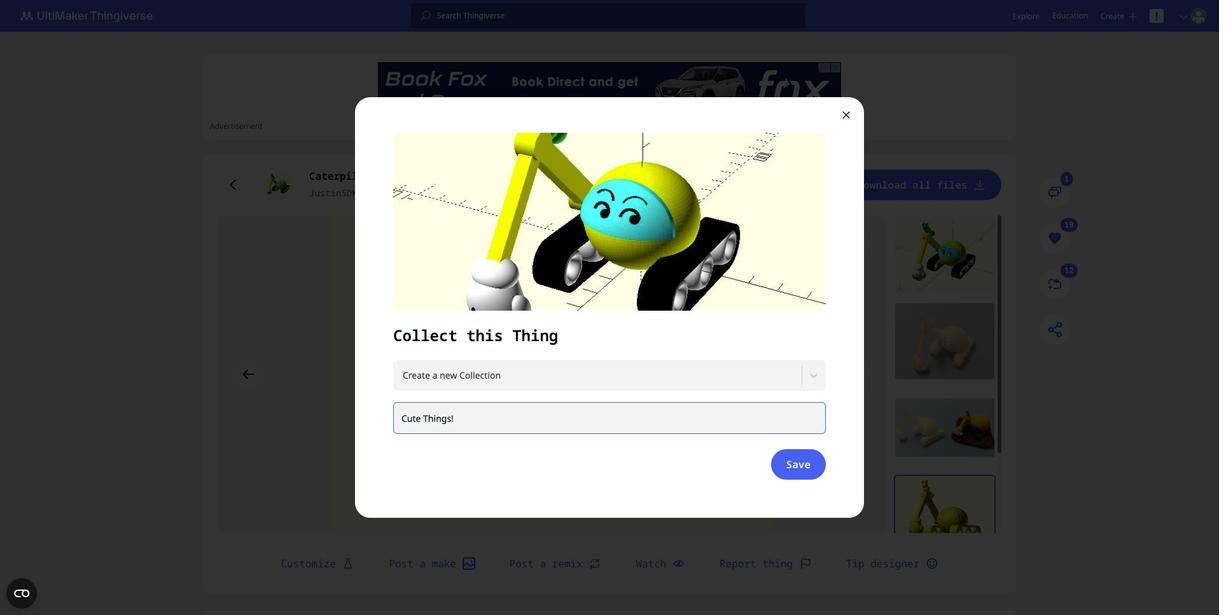 Task type: locate. For each thing, give the bounding box(es) containing it.
advertisement element
[[378, 62, 841, 120]]

save button
[[771, 450, 826, 480]]

files
[[937, 178, 967, 192]]

1 horizontal spatial post
[[509, 557, 534, 571]]

create left new on the bottom left of the page
[[403, 370, 430, 382]]

caterpillar, my mascot
[[309, 169, 444, 183]]

thumbnail representing an image or video in the carousel image
[[895, 217, 995, 293], [895, 304, 995, 380], [895, 390, 995, 466], [895, 477, 995, 553]]

4 thumbnail representing an image or video in the carousel image from the top
[[895, 477, 995, 553]]

2 post from the left
[[509, 557, 534, 571]]

report thing link
[[704, 549, 827, 580]]

a
[[432, 370, 437, 382], [420, 557, 426, 571], [540, 557, 546, 571]]

0 horizontal spatial create
[[403, 370, 430, 382]]

0 vertical spatial create
[[1101, 10, 1124, 21]]

a inside the collect this thing dialog
[[432, 370, 437, 382]]

plusicon image
[[1129, 12, 1137, 21]]

0 horizontal spatial post
[[389, 557, 413, 571]]

make
[[432, 557, 456, 571]]

tip designer
[[846, 557, 919, 571]]

explore button
[[1013, 10, 1040, 21]]

1 vertical spatial create
[[403, 370, 430, 382]]

justinsdk
[[309, 187, 357, 199]]

thing
[[762, 557, 793, 571]]

2 horizontal spatial a
[[540, 557, 546, 571]]

download
[[857, 178, 906, 192]]

post left make
[[389, 557, 413, 571]]

10,
[[401, 187, 417, 199]]

watch button
[[621, 549, 701, 580]]

avatar image right !
[[1191, 8, 1206, 24]]

april 10, 2016
[[369, 187, 444, 199]]

a left remix
[[540, 557, 546, 571]]

post
[[389, 557, 413, 571], [509, 557, 534, 571]]

1 post from the left
[[389, 557, 413, 571]]

post left remix
[[509, 557, 534, 571]]

education
[[1052, 10, 1088, 21]]

3 thumbnail representing an image or video in the carousel image from the top
[[895, 390, 995, 466]]

a for make
[[420, 557, 426, 571]]

education link
[[1052, 9, 1088, 23]]

a left new on the bottom left of the page
[[432, 370, 437, 382]]

tip
[[846, 557, 864, 571]]

post for post a make
[[389, 557, 413, 571]]

customize link
[[266, 549, 370, 580]]

makerbot logo image
[[13, 8, 168, 24]]

1 horizontal spatial create
[[1101, 10, 1124, 21]]

0 horizontal spatial a
[[420, 557, 426, 571]]

create
[[1101, 10, 1124, 21], [403, 370, 430, 382]]

2016
[[422, 187, 444, 199]]

watch
[[636, 557, 666, 571]]

caterpillar,
[[309, 169, 383, 183]]

1 vertical spatial avatar image
[[263, 170, 294, 200]]

post a make link
[[374, 549, 490, 580]]

0 vertical spatial avatar image
[[1191, 8, 1206, 24]]

1 horizontal spatial a
[[432, 370, 437, 382]]

Enter a name field
[[393, 403, 826, 435]]

create left plusicon
[[1101, 10, 1124, 21]]

avatar image
[[1191, 8, 1206, 24], [263, 170, 294, 200]]

post a make
[[389, 557, 456, 571]]

a left make
[[420, 557, 426, 571]]

save
[[786, 458, 811, 472]]

avatar image left 'justinsdk'
[[263, 170, 294, 200]]

create inside the collect this thing dialog
[[403, 370, 430, 382]]

a for new
[[432, 370, 437, 382]]

open widget image
[[6, 579, 37, 610]]

Search Thingiverse text field
[[431, 11, 805, 21]]



Task type: describe. For each thing, give the bounding box(es) containing it.
explore
[[1013, 10, 1040, 21]]

download all files button
[[842, 170, 1002, 200]]

advertisement
[[210, 121, 263, 132]]

a for remix
[[540, 557, 546, 571]]

report thing
[[720, 557, 793, 571]]

collect this thing
[[393, 325, 558, 346]]

my
[[389, 169, 401, 183]]

report
[[720, 557, 756, 571]]

1
[[1065, 174, 1069, 185]]

1 horizontal spatial avatar image
[[1191, 8, 1206, 24]]

search control image
[[421, 11, 431, 21]]

post for post a remix
[[509, 557, 534, 571]]

post a remix
[[509, 557, 583, 571]]

create for create a new collection
[[403, 370, 430, 382]]

tip designer button
[[831, 549, 954, 580]]

12
[[1065, 266, 1074, 276]]

post a remix link
[[494, 549, 617, 580]]

collect
[[393, 325, 457, 346]]

!
[[1155, 8, 1158, 24]]

download all files
[[857, 178, 967, 192]]

19
[[1065, 220, 1074, 231]]

1 thumbnail representing an image or video in the carousel image from the top
[[895, 217, 995, 293]]

2 thumbnail representing an image or video in the carousel image from the top
[[895, 304, 995, 380]]

designer
[[871, 557, 919, 571]]

justinsdk link
[[309, 186, 357, 200]]

customize
[[281, 557, 336, 571]]

april
[[369, 187, 396, 199]]

create for create button
[[1101, 10, 1124, 21]]

0 horizontal spatial avatar image
[[263, 170, 294, 200]]

remix
[[552, 557, 583, 571]]

collection
[[459, 370, 501, 382]]

mascot
[[407, 169, 444, 183]]

collect this thing dialog
[[355, 97, 864, 519]]

thing
[[512, 325, 558, 346]]

! link
[[1150, 8, 1164, 24]]

this
[[467, 325, 503, 346]]

new
[[440, 370, 457, 382]]

carousel image representing the 3d design. either an user-provided picture or a 3d render. image
[[218, 216, 886, 534]]

create a new collection
[[403, 370, 501, 382]]

all
[[912, 178, 931, 192]]

create button
[[1101, 10, 1137, 21]]



Task type: vqa. For each thing, say whether or not it's contained in the screenshot.
a associated with remix
yes



